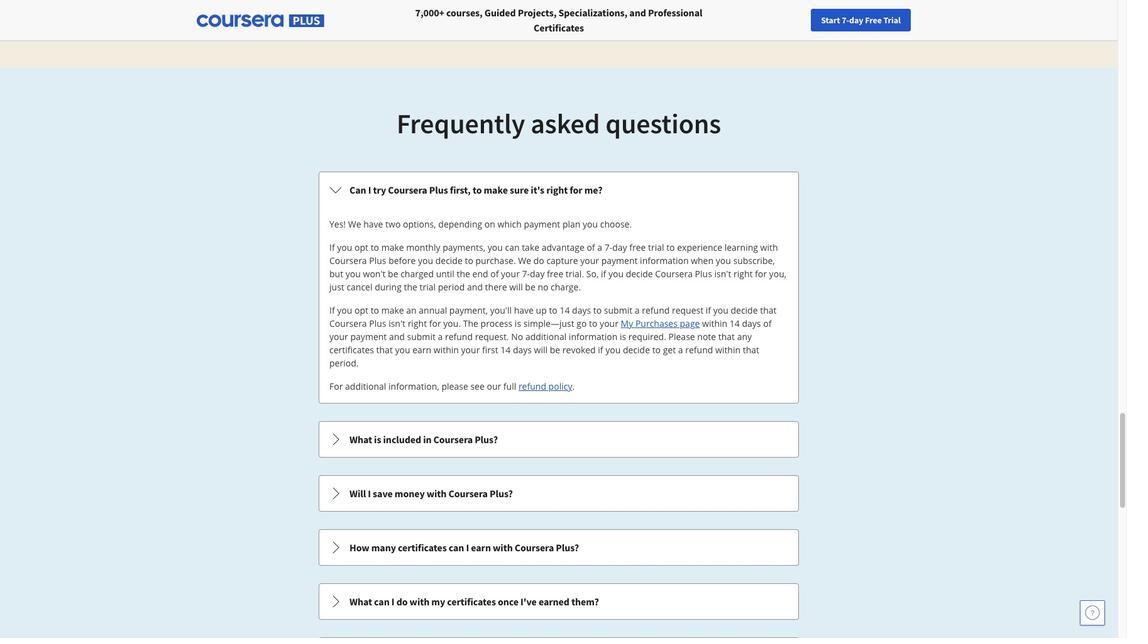 Task type: locate. For each thing, give the bounding box(es) containing it.
1 vertical spatial days
[[743, 318, 762, 330]]

earn up information,
[[413, 344, 432, 356]]

you up the purchase.
[[488, 242, 503, 254]]

what inside what can i do with my certificates once i've earned them? dropdown button
[[350, 596, 372, 608]]

with inside if you opt to make monthly payments, you can take advantage of a 7-day free trial to experience learning with coursera plus before you decide to purchase. we do capture your payment information when you subscribe, but you won't be charged until the end of your 7-day free trial. so, if you decide coursera plus isn't right for you, just cancel during the trial period and there will be no charge.
[[761, 242, 779, 254]]

2 vertical spatial can
[[374, 596, 390, 608]]

with up subscribe,
[[761, 242, 779, 254]]

0 horizontal spatial certificates
[[330, 344, 374, 356]]

plus? inside dropdown button
[[556, 542, 580, 554]]

purchases
[[636, 318, 678, 330]]

your inside find your new career link
[[868, 14, 885, 26]]

1 vertical spatial free
[[547, 268, 564, 280]]

opt for before
[[355, 242, 369, 254]]

get
[[664, 344, 676, 356]]

1 horizontal spatial 14
[[560, 304, 570, 316]]

start
[[822, 14, 841, 26]]

0 vertical spatial submit
[[604, 304, 633, 316]]

what left included
[[350, 433, 372, 446]]

make inside dropdown button
[[484, 184, 508, 196]]

1 horizontal spatial earn
[[471, 542, 491, 554]]

will down simple—just
[[534, 344, 548, 356]]

0 vertical spatial payment
[[524, 218, 561, 230]]

what can i do with my certificates once i've earned them? button
[[320, 584, 799, 620]]

0 horizontal spatial for
[[430, 318, 441, 330]]

7- down the choose.
[[605, 242, 613, 254]]

i right the will
[[368, 488, 371, 500]]

plus inside dropdown button
[[430, 184, 448, 196]]

the
[[457, 268, 471, 280], [404, 281, 418, 293]]

have left two
[[364, 218, 383, 230]]

your
[[868, 14, 885, 26], [581, 255, 600, 267], [501, 268, 520, 280], [600, 318, 619, 330], [330, 331, 348, 343], [461, 344, 480, 356]]

submit
[[604, 304, 633, 316], [407, 331, 436, 343]]

0 vertical spatial is
[[515, 318, 522, 330]]

coursera plus image
[[197, 15, 325, 27]]

2 vertical spatial certificates
[[447, 596, 496, 608]]

can
[[505, 242, 520, 254], [449, 542, 465, 554], [374, 596, 390, 608]]

earn
[[413, 344, 432, 356], [471, 542, 491, 554]]

2 vertical spatial 7-
[[522, 268, 530, 280]]

how many certificates can i earn with coursera plus?
[[350, 542, 580, 554]]

make left sure
[[484, 184, 508, 196]]

days up go
[[573, 304, 591, 316]]

2 opt from the top
[[355, 304, 369, 316]]

to right go
[[590, 318, 598, 330]]

coursera down "when"
[[656, 268, 693, 280]]

first,
[[450, 184, 471, 196]]

page
[[680, 318, 700, 330]]

0 vertical spatial day
[[850, 14, 864, 26]]

1 opt from the top
[[355, 242, 369, 254]]

and left professional
[[630, 6, 647, 19]]

depending
[[439, 218, 483, 230]]

submit up my
[[604, 304, 633, 316]]

how many certificates can i earn with coursera plus? button
[[320, 530, 799, 566]]

plus? inside 'dropdown button'
[[475, 433, 498, 446]]

1 vertical spatial be
[[526, 281, 536, 293]]

you up note on the right bottom
[[714, 304, 729, 316]]

0 vertical spatial we
[[348, 218, 361, 230]]

0 vertical spatial information
[[641, 255, 689, 267]]

first
[[483, 344, 499, 356]]

if inside 'if you opt to make an annual payment, you'll have up to 14 days to submit a refund request if you decide that coursera plus isn't right for you. the process is simple—just go to your'
[[706, 304, 712, 316]]

if
[[330, 242, 335, 254], [330, 304, 335, 316]]

1 vertical spatial have
[[514, 304, 534, 316]]

payment,
[[450, 304, 488, 316]]

right down subscribe,
[[734, 268, 753, 280]]

certificates inside within 14 days of your payment and submit a refund request. no additional information is required. please note that any certificates that you earn within your first 14 days will be revoked if you decide to get a refund within that period.
[[330, 344, 374, 356]]

additional right for
[[345, 381, 387, 393]]

be left no
[[526, 281, 536, 293]]

0 vertical spatial plus?
[[475, 433, 498, 446]]

payment down the choose.
[[602, 255, 638, 267]]

for down annual
[[430, 318, 441, 330]]

help center image
[[1086, 606, 1101, 621]]

is left included
[[374, 433, 382, 446]]

7- down take
[[522, 268, 530, 280]]

day up no
[[530, 268, 545, 280]]

with right 'money'
[[427, 488, 447, 500]]

1 vertical spatial of
[[491, 268, 499, 280]]

to down so,
[[594, 304, 602, 316]]

opt inside if you opt to make monthly payments, you can take advantage of a 7-day free trial to experience learning with coursera plus before you decide to purchase. we do capture your payment information when you subscribe, but you won't be charged until the end of your 7-day free trial. so, if you decide coursera plus isn't right for you, just cancel during the trial period and there will be no charge.
[[355, 242, 369, 254]]

if right revoked
[[598, 344, 604, 356]]

of down you,
[[764, 318, 772, 330]]

required.
[[629, 331, 667, 343]]

my
[[621, 318, 634, 330]]

2 vertical spatial if
[[598, 344, 604, 356]]

do
[[534, 255, 545, 267], [397, 596, 408, 608]]

and inside within 14 days of your payment and submit a refund request. no additional information is required. please note that any certificates that you earn within your first 14 days will be revoked if you decide to get a refund within that period.
[[389, 331, 405, 343]]

1 vertical spatial isn't
[[389, 318, 406, 330]]

0 horizontal spatial do
[[397, 596, 408, 608]]

refund up purchases
[[642, 304, 670, 316]]

0 horizontal spatial days
[[513, 344, 532, 356]]

right inside dropdown button
[[547, 184, 568, 196]]

money
[[395, 488, 425, 500]]

to down during
[[371, 304, 379, 316]]

1 vertical spatial 14
[[730, 318, 740, 330]]

plus?
[[475, 433, 498, 446], [490, 488, 513, 500], [556, 542, 580, 554]]

if right request
[[706, 304, 712, 316]]

our
[[487, 381, 502, 393]]

decide
[[436, 255, 463, 267], [626, 268, 653, 280], [731, 304, 758, 316], [623, 344, 651, 356]]

can down 'many'
[[374, 596, 390, 608]]

that down you,
[[761, 304, 777, 316]]

0 horizontal spatial will
[[510, 281, 523, 293]]

1 vertical spatial if
[[330, 304, 335, 316]]

learning
[[725, 242, 759, 254]]

if right so,
[[601, 268, 607, 280]]

of up so,
[[587, 242, 595, 254]]

2 vertical spatial and
[[389, 331, 405, 343]]

0 vertical spatial additional
[[526, 331, 567, 343]]

can inside if you opt to make monthly payments, you can take advantage of a 7-day free trial to experience learning with coursera plus before you decide to purchase. we do capture your payment information when you subscribe, but you won't be charged until the end of your 7-day free trial. so, if you decide coursera plus isn't right for you, just cancel during the trial period and there will be no charge.
[[505, 242, 520, 254]]

you.
[[444, 318, 461, 330]]

information down experience
[[641, 255, 689, 267]]

to down payments,
[[465, 255, 474, 267]]

earn inside dropdown button
[[471, 542, 491, 554]]

asked
[[531, 106, 600, 141]]

decide down required.
[[623, 344, 651, 356]]

that inside 'if you opt to make an annual payment, you'll have up to 14 days to submit a refund request if you decide that coursera plus isn't right for you. the process is simple—just go to your'
[[761, 304, 777, 316]]

2 horizontal spatial can
[[505, 242, 520, 254]]

new
[[887, 14, 903, 26]]

14 up simple—just
[[560, 304, 570, 316]]

process
[[481, 318, 513, 330]]

advantage
[[542, 242, 585, 254]]

1 vertical spatial can
[[449, 542, 465, 554]]

will inside if you opt to make monthly payments, you can take advantage of a 7-day free trial to experience learning with coursera plus before you decide to purchase. we do capture your payment information when you subscribe, but you won't be charged until the end of your 7-day free trial. so, if you decide coursera plus isn't right for you, just cancel during the trial period and there will be no charge.
[[510, 281, 523, 293]]

i up what can i do with my certificates once i've earned them?
[[466, 542, 469, 554]]

0 vertical spatial earn
[[413, 344, 432, 356]]

0 vertical spatial for
[[570, 184, 583, 196]]

right down an
[[408, 318, 427, 330]]

many
[[372, 542, 396, 554]]

2 horizontal spatial 14
[[730, 318, 740, 330]]

1 vertical spatial day
[[613, 242, 628, 254]]

if inside 'if you opt to make an annual payment, you'll have up to 14 days to submit a refund request if you decide that coursera plus isn't right for you. the process is simple—just go to your'
[[330, 304, 335, 316]]

trial
[[884, 14, 902, 26]]

day inside button
[[850, 14, 864, 26]]

what is included in coursera plus?
[[350, 433, 498, 446]]

if inside if you opt to make monthly payments, you can take advantage of a 7-day free trial to experience learning with coursera plus before you decide to purchase. we do capture your payment information when you subscribe, but you won't be charged until the end of your 7-day free trial. so, if you decide coursera plus isn't right for you, just cancel during the trial period and there will be no charge.
[[330, 242, 335, 254]]

2 horizontal spatial of
[[764, 318, 772, 330]]

1 vertical spatial if
[[706, 304, 712, 316]]

1 horizontal spatial days
[[573, 304, 591, 316]]

1 horizontal spatial additional
[[526, 331, 567, 343]]

certificates up period.
[[330, 344, 374, 356]]

0 vertical spatial free
[[630, 242, 646, 254]]

0 vertical spatial isn't
[[715, 268, 732, 280]]

free down the choose.
[[630, 242, 646, 254]]

information
[[641, 255, 689, 267], [569, 331, 618, 343]]

if down just
[[330, 304, 335, 316]]

0 vertical spatial and
[[630, 6, 647, 19]]

free down capture
[[547, 268, 564, 280]]

1 if from the top
[[330, 242, 335, 254]]

14 up any
[[730, 318, 740, 330]]

to right the first,
[[473, 184, 482, 196]]

None search field
[[173, 8, 475, 33]]

do down take
[[534, 255, 545, 267]]

isn't
[[715, 268, 732, 280], [389, 318, 406, 330]]

with left the my
[[410, 596, 430, 608]]

be up during
[[388, 268, 399, 280]]

find your new career
[[850, 14, 929, 26]]

that down any
[[743, 344, 760, 356]]

2 what from the top
[[350, 596, 372, 608]]

0 vertical spatial 7-
[[843, 14, 850, 26]]

if
[[601, 268, 607, 280], [706, 304, 712, 316], [598, 344, 604, 356]]

within 14 days of your payment and submit a refund request. no additional information is required. please note that any certificates that you earn within your first 14 days will be revoked if you decide to get a refund within that period.
[[330, 318, 772, 369]]

you'll
[[491, 304, 512, 316]]

1 vertical spatial certificates
[[398, 542, 447, 554]]

coursera right in at the bottom of page
[[434, 433, 473, 446]]

coursera inside 'if you opt to make an annual payment, you'll have up to 14 days to submit a refund request if you decide that coursera plus isn't right for you. the process is simple—just go to your'
[[330, 318, 367, 330]]

1 horizontal spatial is
[[515, 318, 522, 330]]

0 vertical spatial days
[[573, 304, 591, 316]]

0 horizontal spatial isn't
[[389, 318, 406, 330]]

to left the get
[[653, 344, 661, 356]]

1 vertical spatial right
[[734, 268, 753, 280]]

decide inside within 14 days of your payment and submit a refund request. no additional information is required. please note that any certificates that you earn within your first 14 days will be revoked if you decide to get a refund within that period.
[[623, 344, 651, 356]]

i inside dropdown button
[[466, 542, 469, 554]]

capture
[[547, 255, 579, 267]]

1 horizontal spatial and
[[467, 281, 483, 293]]

0 horizontal spatial we
[[348, 218, 361, 230]]

for
[[570, 184, 583, 196], [756, 268, 768, 280], [430, 318, 441, 330]]

isn't down learning
[[715, 268, 732, 280]]

0 vertical spatial be
[[388, 268, 399, 280]]

you down yes!
[[337, 242, 353, 254]]

can left take
[[505, 242, 520, 254]]

and down during
[[389, 331, 405, 343]]

day left free at right
[[850, 14, 864, 26]]

1 vertical spatial is
[[620, 331, 627, 343]]

1 horizontal spatial will
[[534, 344, 548, 356]]

do left the my
[[397, 596, 408, 608]]

what down "how"
[[350, 596, 372, 608]]

0 horizontal spatial can
[[374, 596, 390, 608]]

is inside 'dropdown button'
[[374, 433, 382, 446]]

make inside 'if you opt to make an annual payment, you'll have up to 14 days to submit a refund request if you decide that coursera plus isn't right for you. the process is simple—just go to your'
[[382, 304, 404, 316]]

note
[[698, 331, 717, 343]]

of down the purchase.
[[491, 268, 499, 280]]

you up cancel
[[346, 268, 361, 280]]

plus down during
[[369, 318, 387, 330]]

7,000+
[[416, 6, 445, 19]]

1 horizontal spatial have
[[514, 304, 534, 316]]

2 if from the top
[[330, 304, 335, 316]]

14 inside 'if you opt to make an annual payment, you'll have up to 14 days to submit a refund request if you decide that coursera plus isn't right for you. the process is simple—just go to your'
[[560, 304, 570, 316]]

0 vertical spatial what
[[350, 433, 372, 446]]

0 horizontal spatial trial
[[420, 281, 436, 293]]

0 vertical spatial do
[[534, 255, 545, 267]]

14 right first
[[501, 344, 511, 356]]

earn inside within 14 days of your payment and submit a refund request. no additional information is required. please note that any certificates that you earn within your first 14 days will be revoked if you decide to get a refund within that period.
[[413, 344, 432, 356]]

1 vertical spatial payment
[[602, 255, 638, 267]]

certificates inside dropdown button
[[447, 596, 496, 608]]

1 vertical spatial the
[[404, 281, 418, 293]]

simple—just
[[524, 318, 575, 330]]

1 horizontal spatial be
[[526, 281, 536, 293]]

7- left find at right top
[[843, 14, 850, 26]]

0 vertical spatial can
[[505, 242, 520, 254]]

we down take
[[519, 255, 532, 267]]

0 horizontal spatial day
[[530, 268, 545, 280]]

for left me?
[[570, 184, 583, 196]]

plus left the first,
[[430, 184, 448, 196]]

1 vertical spatial do
[[397, 596, 408, 608]]

what for what is included in coursera plus?
[[350, 433, 372, 446]]

free
[[866, 14, 883, 26]]

refund inside 'if you opt to make an annual payment, you'll have up to 14 days to submit a refund request if you decide that coursera plus isn't right for you. the process is simple—just go to your'
[[642, 304, 670, 316]]

1 horizontal spatial can
[[449, 542, 465, 554]]

2 vertical spatial make
[[382, 304, 404, 316]]

days down no
[[513, 344, 532, 356]]

will right "there"
[[510, 281, 523, 293]]

1 horizontal spatial of
[[587, 242, 595, 254]]

additional down simple—just
[[526, 331, 567, 343]]

monthly
[[407, 242, 441, 254]]

for
[[330, 381, 343, 393]]

list containing can i try coursera plus first, to make sure it's right for me?
[[318, 170, 801, 639]]

what inside what is included in coursera plus? 'dropdown button'
[[350, 433, 372, 446]]

and down end
[[467, 281, 483, 293]]

payments,
[[443, 242, 486, 254]]

i've
[[521, 596, 537, 608]]

list
[[318, 170, 801, 639]]

please
[[669, 331, 696, 343]]

1 vertical spatial submit
[[407, 331, 436, 343]]

1 horizontal spatial submit
[[604, 304, 633, 316]]

14
[[560, 304, 570, 316], [730, 318, 740, 330], [501, 344, 511, 356]]

2 vertical spatial of
[[764, 318, 772, 330]]

can i try coursera plus first, to make sure it's right for me?
[[350, 184, 603, 196]]

decide up any
[[731, 304, 758, 316]]

that
[[761, 304, 777, 316], [719, 331, 735, 343], [377, 344, 393, 356], [743, 344, 760, 356]]

make inside if you opt to make monthly payments, you can take advantage of a 7-day free trial to experience learning with coursera plus before you decide to purchase. we do capture your payment information when you subscribe, but you won't be charged until the end of your 7-day free trial. so, if you decide coursera plus isn't right for you, just cancel during the trial period and there will be no charge.
[[382, 242, 404, 254]]

free
[[630, 242, 646, 254], [547, 268, 564, 280]]

1 horizontal spatial right
[[547, 184, 568, 196]]

trial left experience
[[649, 242, 665, 254]]

payment up period.
[[351, 331, 387, 343]]

0 vertical spatial opt
[[355, 242, 369, 254]]

2 horizontal spatial day
[[850, 14, 864, 26]]

in
[[423, 433, 432, 446]]

plus inside 'if you opt to make an annual payment, you'll have up to 14 days to submit a refund request if you decide that coursera plus isn't right for you. the process is simple—just go to your'
[[369, 318, 387, 330]]

0 vertical spatial will
[[510, 281, 523, 293]]

0 horizontal spatial submit
[[407, 331, 436, 343]]

opt for coursera
[[355, 304, 369, 316]]

2 vertical spatial be
[[550, 344, 561, 356]]

0 horizontal spatial free
[[547, 268, 564, 280]]

2 horizontal spatial payment
[[602, 255, 638, 267]]

try
[[373, 184, 386, 196]]

a inside if you opt to make monthly payments, you can take advantage of a 7-day free trial to experience learning with coursera plus before you decide to purchase. we do capture your payment information when you subscribe, but you won't be charged until the end of your 7-day free trial. so, if you decide coursera plus isn't right for you, just cancel during the trial period and there will be no charge.
[[598, 242, 603, 254]]

1 horizontal spatial isn't
[[715, 268, 732, 280]]

opt up won't
[[355, 242, 369, 254]]

day down the choose.
[[613, 242, 628, 254]]

1 horizontal spatial for
[[570, 184, 583, 196]]

for additional information, please see our full refund policy .
[[330, 381, 575, 393]]

1 vertical spatial information
[[569, 331, 618, 343]]

2 vertical spatial payment
[[351, 331, 387, 343]]

2 vertical spatial 14
[[501, 344, 511, 356]]

1 horizontal spatial trial
[[649, 242, 665, 254]]

days up any
[[743, 318, 762, 330]]

start 7-day free trial
[[822, 14, 902, 26]]

a inside 'if you opt to make an annual payment, you'll have up to 14 days to submit a refund request if you decide that coursera plus isn't right for you. the process is simple—just go to your'
[[635, 304, 640, 316]]

request.
[[475, 331, 509, 343]]

choose.
[[601, 218, 632, 230]]

my
[[432, 596, 446, 608]]

0 vertical spatial if
[[330, 242, 335, 254]]

0 horizontal spatial and
[[389, 331, 405, 343]]

1 horizontal spatial certificates
[[398, 542, 447, 554]]

can inside dropdown button
[[374, 596, 390, 608]]

information inside if you opt to make monthly payments, you can take advantage of a 7-day free trial to experience learning with coursera plus before you decide to purchase. we do capture your payment information when you subscribe, but you won't be charged until the end of your 7-day free trial. so, if you decide coursera plus isn't right for you, just cancel during the trial period and there will be no charge.
[[641, 255, 689, 267]]

trial.
[[566, 268, 585, 280]]

2 horizontal spatial right
[[734, 268, 753, 280]]

information down go
[[569, 331, 618, 343]]

annual
[[419, 304, 447, 316]]

a
[[598, 242, 603, 254], [635, 304, 640, 316], [438, 331, 443, 343], [679, 344, 684, 356]]

1 horizontal spatial information
[[641, 255, 689, 267]]

information inside within 14 days of your payment and submit a refund request. no additional information is required. please note that any certificates that you earn within your first 14 days will be revoked if you decide to get a refund within that period.
[[569, 331, 618, 343]]

1 vertical spatial for
[[756, 268, 768, 280]]

0 horizontal spatial earn
[[413, 344, 432, 356]]

for inside if you opt to make monthly payments, you can take advantage of a 7-day free trial to experience learning with coursera plus before you decide to purchase. we do capture your payment information when you subscribe, but you won't be charged until the end of your 7-day free trial. so, if you decide coursera plus isn't right for you, just cancel during the trial period and there will be no charge.
[[756, 268, 768, 280]]

find your new career link
[[844, 13, 935, 28]]

it's
[[531, 184, 545, 196]]

1 what from the top
[[350, 433, 372, 446]]

but
[[330, 268, 344, 280]]

to left experience
[[667, 242, 675, 254]]

coursera inside dropdown button
[[515, 542, 554, 554]]

trial
[[649, 242, 665, 254], [420, 281, 436, 293]]

can up what can i do with my certificates once i've earned them?
[[449, 542, 465, 554]]

opt inside 'if you opt to make an annual payment, you'll have up to 14 days to submit a refund request if you decide that coursera plus isn't right for you. the process is simple—just go to your'
[[355, 304, 369, 316]]

0 horizontal spatial is
[[374, 433, 382, 446]]

is down my
[[620, 331, 627, 343]]

what for what can i do with my certificates once i've earned them?
[[350, 596, 372, 608]]

coursera down just
[[330, 318, 367, 330]]

on
[[485, 218, 496, 230]]

make left an
[[382, 304, 404, 316]]

1 vertical spatial will
[[534, 344, 548, 356]]

if for if you opt to make monthly payments, you can take advantage of a 7-day free trial to experience learning with coursera plus before you decide to purchase. we do capture your payment information when you subscribe, but you won't be charged until the end of your 7-day free trial. so, if you decide coursera plus isn't right for you, just cancel during the trial period and there will be no charge.
[[330, 242, 335, 254]]

right inside 'if you opt to make an annual payment, you'll have up to 14 days to submit a refund request if you decide that coursera plus isn't right for you. the process is simple—just go to your'
[[408, 318, 427, 330]]

2 horizontal spatial for
[[756, 268, 768, 280]]

1 horizontal spatial payment
[[524, 218, 561, 230]]

0 vertical spatial of
[[587, 242, 595, 254]]

1 horizontal spatial free
[[630, 242, 646, 254]]

me?
[[585, 184, 603, 196]]

right right it's on the left of page
[[547, 184, 568, 196]]



Task type: vqa. For each thing, say whether or not it's contained in the screenshot.
for within If you opt to make an annual payment, you'll have up to 14 days to submit a refund request if you decide that Coursera Plus isn't right for you. The process is simple—just go to your
yes



Task type: describe. For each thing, give the bounding box(es) containing it.
to inside dropdown button
[[473, 184, 482, 196]]

submit inside within 14 days of your payment and submit a refund request. no additional information is required. please note that any certificates that you earn within your first 14 days will be revoked if you decide to get a refund within that period.
[[407, 331, 436, 343]]

sure
[[510, 184, 529, 196]]

take
[[522, 242, 540, 254]]

how
[[350, 542, 370, 554]]

for inside 'if you opt to make an annual payment, you'll have up to 14 days to submit a refund request if you decide that coursera plus isn't right for you. the process is simple—just go to your'
[[430, 318, 441, 330]]

go
[[577, 318, 587, 330]]

if inside if you opt to make monthly payments, you can take advantage of a 7-day free trial to experience learning with coursera plus before you decide to purchase. we do capture your payment information when you subscribe, but you won't be charged until the end of your 7-day free trial. so, if you decide coursera plus isn't right for you, just cancel during the trial period and there will be no charge.
[[601, 268, 607, 280]]

2 horizontal spatial days
[[743, 318, 762, 330]]

when
[[691, 255, 714, 267]]

isn't inside 'if you opt to make an annual payment, you'll have up to 14 days to submit a refund request if you decide that coursera plus isn't right for you. the process is simple—just go to your'
[[389, 318, 406, 330]]

i left the my
[[392, 596, 395, 608]]

decide inside 'if you opt to make an annual payment, you'll have up to 14 days to submit a refund request if you decide that coursera plus isn't right for you. the process is simple—just go to your'
[[731, 304, 758, 316]]

to right up
[[549, 304, 558, 316]]

2 vertical spatial days
[[513, 344, 532, 356]]

you right "when"
[[716, 255, 732, 267]]

please
[[442, 381, 469, 393]]

we inside if you opt to make monthly payments, you can take advantage of a 7-day free trial to experience learning with coursera plus before you decide to purchase. we do capture your payment information when you subscribe, but you won't be charged until the end of your 7-day free trial. so, if you decide coursera plus isn't right for you, just cancel during the trial period and there will be no charge.
[[519, 255, 532, 267]]

0 horizontal spatial additional
[[345, 381, 387, 393]]

which
[[498, 218, 522, 230]]

charge.
[[551, 281, 581, 293]]

can
[[350, 184, 367, 196]]

full
[[504, 381, 517, 393]]

will
[[350, 488, 366, 500]]

yes!
[[330, 218, 346, 230]]

my purchases page
[[621, 318, 700, 330]]

refund policy link
[[519, 381, 573, 393]]

and inside 7,000+ courses, guided projects, specializations, and professional certificates
[[630, 6, 647, 19]]

plus up won't
[[369, 255, 387, 267]]

the
[[463, 318, 479, 330]]

them?
[[572, 596, 599, 608]]

7- inside start 7-day free trial button
[[843, 14, 850, 26]]

professional
[[649, 6, 703, 19]]

1 vertical spatial 7-
[[605, 242, 613, 254]]

do inside if you opt to make monthly payments, you can take advantage of a 7-day free trial to experience learning with coursera plus before you decide to purchase. we do capture your payment information when you subscribe, but you won't be charged until the end of your 7-day free trial. so, if you decide coursera plus isn't right for you, just cancel during the trial period and there will be no charge.
[[534, 255, 545, 267]]

0 horizontal spatial 14
[[501, 344, 511, 356]]

two
[[386, 218, 401, 230]]

subscribe,
[[734, 255, 776, 267]]

within down any
[[716, 344, 741, 356]]

cancel
[[347, 281, 373, 293]]

refund right the "full"
[[519, 381, 547, 393]]

refund down 'you.'
[[445, 331, 473, 343]]

no
[[512, 331, 524, 343]]

can i try coursera plus first, to make sure it's right for me? button
[[320, 172, 799, 208]]

a right the get
[[679, 344, 684, 356]]

questions
[[606, 106, 722, 141]]

certificates inside dropdown button
[[398, 542, 447, 554]]

see
[[471, 381, 485, 393]]

submit inside 'if you opt to make an annual payment, you'll have up to 14 days to submit a refund request if you decide that coursera plus isn't right for you. the process is simple—just go to your'
[[604, 304, 633, 316]]

to up won't
[[371, 242, 379, 254]]

information,
[[389, 381, 440, 393]]

you down just
[[337, 304, 353, 316]]

any
[[738, 331, 753, 343]]

decide right so,
[[626, 268, 653, 280]]

0 horizontal spatial have
[[364, 218, 383, 230]]

right inside if you opt to make monthly payments, you can take advantage of a 7-day free trial to experience learning with coursera plus before you decide to purchase. we do capture your payment information when you subscribe, but you won't be charged until the end of your 7-day free trial. so, if you decide coursera plus isn't right for you, just cancel during the trial period and there will be no charge.
[[734, 268, 753, 280]]

charged
[[401, 268, 434, 280]]

what is included in coursera plus? button
[[320, 422, 799, 457]]

1 horizontal spatial day
[[613, 242, 628, 254]]

no
[[538, 281, 549, 293]]

if inside within 14 days of your payment and submit a refund request. no additional information is required. please note that any certificates that you earn within your first 14 days will be revoked if you decide to get a refund within that period.
[[598, 344, 604, 356]]

you right plan
[[583, 218, 598, 230]]

additional inside within 14 days of your payment and submit a refund request. no additional information is required. please note that any certificates that you earn within your first 14 days will be revoked if you decide to get a refund within that period.
[[526, 331, 567, 343]]

you up information,
[[395, 344, 411, 356]]

experience
[[678, 242, 723, 254]]

and inside if you opt to make monthly payments, you can take advantage of a 7-day free trial to experience learning with coursera plus before you decide to purchase. we do capture your payment information when you subscribe, but you won't be charged until the end of your 7-day free trial. so, if you decide coursera plus isn't right for you, just cancel during the trial period and there will be no charge.
[[467, 281, 483, 293]]

end
[[473, 268, 489, 280]]

your inside 'if you opt to make an annual payment, you'll have up to 14 days to submit a refund request if you decide that coursera plus isn't right for you. the process is simple—just go to your'
[[600, 318, 619, 330]]

0 horizontal spatial 7-
[[522, 268, 530, 280]]

make for annual
[[382, 304, 404, 316]]

purchase.
[[476, 255, 516, 267]]

up
[[536, 304, 547, 316]]

my purchases page link
[[621, 318, 700, 330]]

decide up until
[[436, 255, 463, 267]]

plan
[[563, 218, 581, 230]]

0 vertical spatial trial
[[649, 242, 665, 254]]

be inside within 14 days of your payment and submit a refund request. no additional information is required. please note that any certificates that you earn within your first 14 days will be revoked if you decide to get a refund within that period.
[[550, 344, 561, 356]]

if you opt to make an annual payment, you'll have up to 14 days to submit a refund request if you decide that coursera plus isn't right for you. the process is simple—just go to your
[[330, 304, 777, 330]]

plus? inside dropdown button
[[490, 488, 513, 500]]

career
[[905, 14, 929, 26]]

before
[[389, 255, 416, 267]]

make for payments,
[[382, 242, 404, 254]]

is inside within 14 days of your payment and submit a refund request. no additional information is required. please note that any certificates that you earn within your first 14 days will be revoked if you decide to get a refund within that period.
[[620, 331, 627, 343]]

start 7-day free trial button
[[812, 9, 912, 31]]

0 horizontal spatial be
[[388, 268, 399, 280]]

period.
[[330, 357, 359, 369]]

a down annual
[[438, 331, 443, 343]]

that left any
[[719, 331, 735, 343]]

frequently asked questions
[[397, 106, 722, 141]]

with inside dropdown button
[[493, 542, 513, 554]]

is inside 'if you opt to make an annual payment, you'll have up to 14 days to submit a refund request if you decide that coursera plus isn't right for you. the process is simple—just go to your'
[[515, 318, 522, 330]]

payment inside if you opt to make monthly payments, you can take advantage of a 7-day free trial to experience learning with coursera plus before you decide to purchase. we do capture your payment information when you subscribe, but you won't be charged until the end of your 7-day free trial. so, if you decide coursera plus isn't right for you, just cancel during the trial period and there will be no charge.
[[602, 255, 638, 267]]

you,
[[770, 268, 787, 280]]

what can i do with my certificates once i've earned them?
[[350, 596, 599, 608]]

coursera inside 'dropdown button'
[[434, 433, 473, 446]]

will i save money with coursera plus? button
[[320, 476, 799, 511]]

courses,
[[447, 6, 483, 19]]

refund down note on the right bottom
[[686, 344, 714, 356]]

7,000+ courses, guided projects, specializations, and professional certificates
[[416, 6, 703, 34]]

i left try
[[368, 184, 371, 196]]

guided
[[485, 6, 516, 19]]

won't
[[363, 268, 386, 280]]

of inside within 14 days of your payment and submit a refund request. no additional information is required. please note that any certificates that you earn within your first 14 days will be revoked if you decide to get a refund within that period.
[[764, 318, 772, 330]]

you right revoked
[[606, 344, 621, 356]]

will i save money with coursera plus?
[[350, 488, 513, 500]]

do inside dropdown button
[[397, 596, 408, 608]]

policy
[[549, 381, 573, 393]]

can inside dropdown button
[[449, 542, 465, 554]]

0 horizontal spatial the
[[404, 281, 418, 293]]

find
[[850, 14, 867, 26]]

will inside within 14 days of your payment and submit a refund request. no additional information is required. please note that any certificates that you earn within your first 14 days will be revoked if you decide to get a refund within that period.
[[534, 344, 548, 356]]

so,
[[587, 268, 599, 280]]

isn't inside if you opt to make monthly payments, you can take advantage of a 7-day free trial to experience learning with coursera plus before you decide to purchase. we do capture your payment information when you subscribe, but you won't be charged until the end of your 7-day free trial. so, if you decide coursera plus isn't right for you, just cancel during the trial period and there will be no charge.
[[715, 268, 732, 280]]

request
[[672, 304, 704, 316]]

projects,
[[518, 6, 557, 19]]

revoked
[[563, 344, 596, 356]]

you right so,
[[609, 268, 624, 280]]

if for if you opt to make an annual payment, you'll have up to 14 days to submit a refund request if you decide that coursera plus isn't right for you. the process is simple—just go to your
[[330, 304, 335, 316]]

options,
[[403, 218, 436, 230]]

2 vertical spatial day
[[530, 268, 545, 280]]

within up note on the right bottom
[[703, 318, 728, 330]]

within down 'you.'
[[434, 344, 459, 356]]

certificates
[[534, 21, 584, 34]]

coursera up the but
[[330, 255, 367, 267]]

coursera right try
[[388, 184, 428, 196]]

frequently
[[397, 106, 526, 141]]

.
[[573, 381, 575, 393]]

1 horizontal spatial the
[[457, 268, 471, 280]]

coursera up how many certificates can i earn with coursera plus?
[[449, 488, 488, 500]]

payment inside within 14 days of your payment and submit a refund request. no additional information is required. please note that any certificates that you earn within your first 14 days will be revoked if you decide to get a refund within that period.
[[351, 331, 387, 343]]

you down monthly
[[418, 255, 434, 267]]

days inside 'if you opt to make an annual payment, you'll have up to 14 days to submit a refund request if you decide that coursera plus isn't right for you. the process is simple—just go to your'
[[573, 304, 591, 316]]

during
[[375, 281, 402, 293]]

included
[[383, 433, 422, 446]]

an
[[407, 304, 417, 316]]

earned
[[539, 596, 570, 608]]

if you opt to make monthly payments, you can take advantage of a 7-day free trial to experience learning with coursera plus before you decide to purchase. we do capture your payment information when you subscribe, but you won't be charged until the end of your 7-day free trial. so, if you decide coursera plus isn't right for you, just cancel during the trial period and there will be no charge.
[[330, 242, 787, 293]]

plus down "when"
[[696, 268, 713, 280]]

that up information,
[[377, 344, 393, 356]]

for inside dropdown button
[[570, 184, 583, 196]]

have inside 'if you opt to make an annual payment, you'll have up to 14 days to submit a refund request if you decide that coursera plus isn't right for you. the process is simple—just go to your'
[[514, 304, 534, 316]]

to inside within 14 days of your payment and submit a refund request. no additional information is required. please note that any certificates that you earn within your first 14 days will be revoked if you decide to get a refund within that period.
[[653, 344, 661, 356]]



